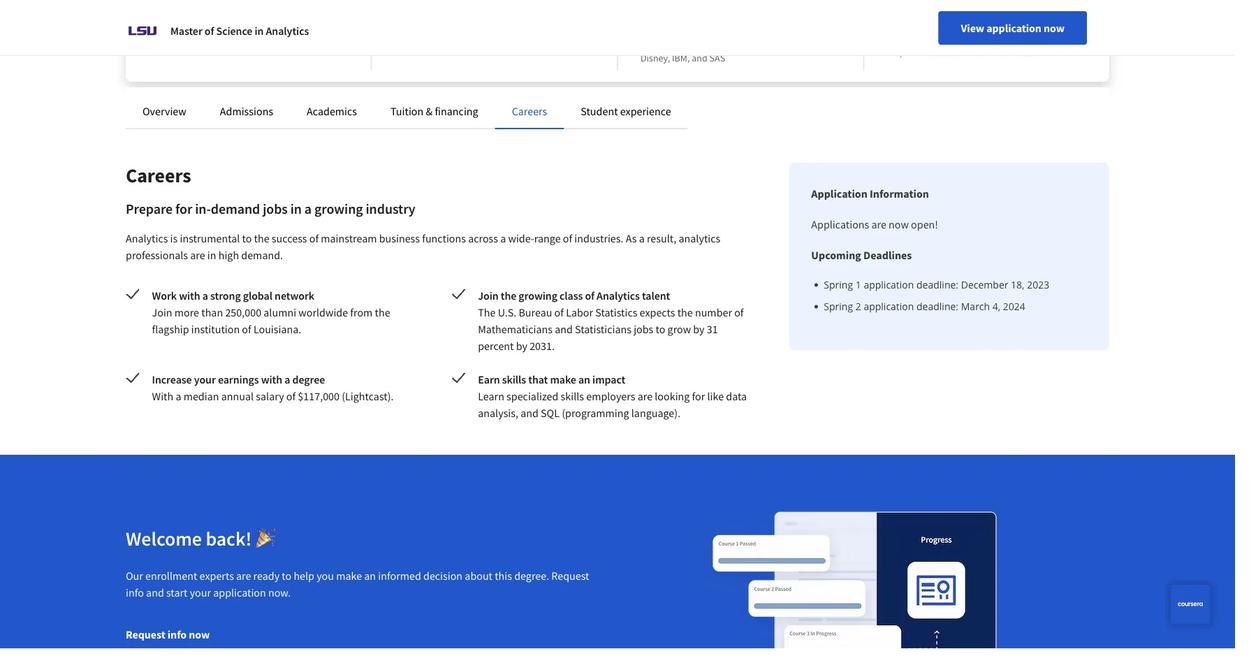 Task type: describe. For each thing, give the bounding box(es) containing it.
of inside work with a strong global network join more than 250,000 alumni worldwide from the flagship institution of louisiana.
[[242, 322, 251, 336]]

back!
[[206, 526, 252, 551]]

flagship
[[152, 322, 189, 336]]

in inside earn your msa in only 36 total credit hours at $862 per credit hour.  lsu online offers several affordable ways to help you pay for your degree including credit for prior learning (pla), financial aid, and veteran education benefits.
[[948, 0, 956, 3]]

join inside work with a strong global network join more than 250,000 alumni worldwide from the flagship institution of louisiana.
[[152, 305, 172, 319]]

our
[[126, 569, 143, 583]]

overview link
[[143, 104, 187, 118]]

strong
[[210, 289, 241, 303]]

tuition & financing link
[[391, 104, 479, 118]]

careers link
[[512, 104, 548, 118]]

work
[[152, 289, 177, 303]]

tuition & financing
[[391, 104, 479, 118]]

list containing spring 1 application deadline: december 18, 2023
[[817, 278, 1050, 314]]

like
[[708, 389, 724, 403]]

sql
[[541, 406, 560, 420]]

ready
[[253, 569, 280, 583]]

an inside 'earn skills that make an impact learn specialized skills employers are looking for like data analysis,  and sql (programming language).'
[[579, 373, 591, 387]]

and left on
[[148, 24, 164, 36]]

analytics inside join the growing class of analytics talent the u.s. bureau of labor statistics expects the number of mathematicians and statisticians jobs to grow by 31 percent by 2031.
[[597, 289, 640, 303]]

enrollment
[[145, 569, 197, 583]]

application inside our enrollment experts are ready to help you make an informed decision about this degree. request info and start your application now.
[[213, 586, 266, 600]]

employers
[[587, 389, 636, 403]]

view application now button
[[939, 11, 1088, 45]]

learn
[[478, 389, 505, 403]]

while
[[220, 24, 242, 36]]

0 horizontal spatial by
[[516, 339, 528, 353]]

1 horizontal spatial by
[[694, 322, 705, 336]]

academics
[[307, 104, 357, 118]]

make inside 'earn skills that make an impact learn specialized skills employers are looking for like data analysis,  and sql (programming language).'
[[550, 373, 577, 387]]

with inside work with a strong global network join more than 250,000 alumni worldwide from the flagship institution of louisiana.
[[179, 289, 200, 303]]

and up companies
[[802, 10, 818, 22]]

spring 1 application deadline: december 18, 2023 list item
[[824, 278, 1050, 292]]

admissions link
[[220, 104, 273, 118]]

december
[[962, 278, 1009, 292]]

admissions
[[220, 104, 273, 118]]

deadline: for march
[[917, 300, 959, 313]]

your inside increase your earnings with a degree with a median annual salary of $117,000 (lightcast).
[[194, 373, 216, 387]]

info inside 'request info now' button
[[168, 628, 187, 642]]

the up grow
[[678, 305, 693, 319]]

are inside msa graduates are equipped with skills and expertise to become leaders in top companies across all industries such as chevron, dow, disney, ibm, and sas
[[703, 10, 716, 22]]

2024
[[1004, 300, 1026, 313]]

a inside work with a strong global network join more than 250,000 alumni worldwide from the flagship institution of louisiana.
[[203, 289, 208, 303]]

make inside our enrollment experts are ready to help you make an informed decision about this degree. request info and start your application now.
[[336, 569, 362, 583]]

aid,
[[887, 46, 903, 59]]

student
[[581, 104, 618, 118]]

increase
[[152, 373, 192, 387]]

a right the earnings
[[285, 373, 290, 387]]

2
[[856, 300, 862, 313]]

all
[[669, 38, 679, 50]]

your up the 'per'
[[908, 0, 927, 3]]

a up success
[[305, 200, 312, 218]]

for left prior
[[953, 32, 965, 45]]

expects
[[640, 305, 676, 319]]

1 horizontal spatial skills
[[561, 389, 584, 403]]

such
[[724, 38, 743, 50]]

increase your earnings with a degree with a median annual salary of $117,000 (lightcast).
[[152, 373, 394, 403]]

request inside our enrollment experts are ready to help you make an informed decision about this degree. request info and start your application now.
[[552, 569, 590, 583]]

you inside our enrollment experts are ready to help you make an informed decision about this degree. request info and start your application now.
[[317, 569, 334, 583]]

online
[[991, 4, 1018, 17]]

bureau
[[519, 305, 553, 319]]

application information
[[812, 187, 930, 201]]

growing inside join the growing class of analytics talent the u.s. bureau of labor statistics expects the number of mathematicians and statisticians jobs to grow by 31 percent by 2031.
[[519, 289, 558, 303]]

ibm,
[[672, 52, 690, 64]]

about
[[465, 569, 493, 583]]

complete a well-respected degree 100% online and on your time while balancing work, family, and other responsibilities
[[148, 10, 339, 50]]

in-
[[195, 200, 211, 218]]

decision
[[424, 569, 463, 583]]

network
[[275, 289, 315, 303]]

0 vertical spatial credit
[[925, 4, 948, 17]]

academics link
[[307, 104, 357, 118]]

join the growing class of analytics talent the u.s. bureau of labor statistics expects the number of mathematicians and statisticians jobs to grow by 31 percent by 2031.
[[478, 289, 744, 353]]

family,
[[311, 24, 338, 36]]

now for application
[[1044, 21, 1065, 35]]

are inside 'earn skills that make an impact learn specialized skills employers are looking for like data analysis,  and sql (programming language).'
[[638, 389, 653, 403]]

analytics inside "analytics is instrumental to the success of mainstream business functions across a wide-range of industries. as a result, analytics professionals are in high demand."
[[126, 231, 168, 245]]

louisiana state university logo image
[[126, 14, 159, 48]]

including
[[887, 32, 926, 45]]

to inside join the growing class of analytics talent the u.s. bureau of labor statistics expects the number of mathematicians and statisticians jobs to grow by 31 percent by 2031.
[[656, 322, 666, 336]]

for left in-
[[175, 200, 192, 218]]

with inside increase your earnings with a degree with a median annual salary of $117,000 (lightcast).
[[261, 373, 283, 387]]

in inside "analytics is instrumental to the success of mainstream business functions across a wide-range of industries. as a result, analytics professionals are in high demand."
[[207, 248, 216, 262]]

time
[[199, 24, 218, 36]]

are down application information
[[872, 217, 887, 231]]

help inside earn your msa in only 36 total credit hours at $862 per credit hour.  lsu online offers several affordable ways to help you pay for your degree including credit for prior learning (pla), financial aid, and veteran education benefits.
[[965, 18, 983, 31]]

to inside "analytics is instrumental to the success of mainstream business functions across a wide-range of industries. as a result, analytics professionals are in high demand."
[[242, 231, 252, 245]]

hours
[[1039, 0, 1063, 3]]

demand
[[211, 200, 260, 218]]

responsibilities
[[190, 38, 252, 50]]

🎉
[[256, 526, 275, 551]]

(programming
[[562, 406, 630, 420]]

lsu
[[973, 4, 990, 17]]

degree.
[[515, 569, 550, 583]]

talent
[[642, 289, 671, 303]]

work with a strong global network join more than 250,000 alumni worldwide from the flagship institution of louisiana.
[[152, 289, 390, 336]]

analytics is instrumental to the success of mainstream business functions across a wide-range of industries. as a result, analytics professionals are in high demand.
[[126, 231, 721, 262]]

equipped
[[718, 10, 758, 22]]

1
[[856, 278, 862, 292]]

&
[[426, 104, 433, 118]]

$117,000
[[298, 389, 340, 403]]

statistics
[[596, 305, 638, 319]]

with inside msa graduates are equipped with skills and expertise to become leaders in top companies across all industries such as chevron, dow, disney, ibm, and sas
[[759, 10, 778, 22]]

grow
[[668, 322, 691, 336]]

application inside spring 2 application deadline: march 4, 2024 list item
[[864, 300, 915, 313]]

range
[[535, 231, 561, 245]]

of right success
[[309, 231, 319, 245]]

louisiana.
[[254, 322, 302, 336]]

deadline: for december
[[917, 278, 959, 292]]

spring 2 application deadline: march 4, 2024
[[824, 300, 1026, 313]]

from
[[350, 305, 373, 319]]

0 horizontal spatial jobs
[[263, 200, 288, 218]]

a left the wide-
[[501, 231, 506, 245]]

now for info
[[189, 628, 210, 642]]

student experience
[[581, 104, 672, 118]]

the up u.s.
[[501, 289, 517, 303]]

total
[[989, 0, 1010, 3]]

2023
[[1028, 278, 1050, 292]]

join inside join the growing class of analytics talent the u.s. bureau of labor statistics expects the number of mathematicians and statisticians jobs to grow by 31 percent by 2031.
[[478, 289, 499, 303]]

31
[[707, 322, 718, 336]]

alumni
[[264, 305, 296, 319]]

start
[[166, 586, 188, 600]]

deadlines
[[864, 248, 913, 262]]

info inside our enrollment experts are ready to help you make an informed decision about this degree. request info and start your application now.
[[126, 586, 144, 600]]

of right the class
[[585, 289, 595, 303]]

for inside 'earn skills that make an impact learn specialized skills employers are looking for like data analysis,  and sql (programming language).'
[[692, 389, 706, 403]]

industry
[[366, 200, 416, 218]]

experts
[[200, 569, 234, 583]]

to inside our enrollment experts are ready to help you make an informed decision about this degree. request info and start your application now.
[[282, 569, 292, 583]]

earn for earn your msa in only 36 total credit hours at $862 per credit hour.  lsu online offers several affordable ways to help you pay for your degree including credit for prior learning (pla), financial aid, and veteran education benefits.
[[887, 0, 906, 3]]

1 horizontal spatial analytics
[[266, 24, 309, 38]]

wide-
[[509, 231, 535, 245]]

2031.
[[530, 339, 555, 353]]

more
[[175, 305, 199, 319]]

mainstream
[[321, 231, 377, 245]]

business
[[379, 231, 420, 245]]

your up (pla),
[[1032, 18, 1050, 31]]

sas
[[710, 52, 726, 64]]

and inside 'earn skills that make an impact learn specialized skills employers are looking for like data analysis,  and sql (programming language).'
[[521, 406, 539, 420]]

welcome back! 🎉
[[126, 526, 275, 551]]

help inside our enrollment experts are ready to help you make an informed decision about this degree. request info and start your application now.
[[294, 569, 315, 583]]

welcome
[[126, 526, 202, 551]]

global
[[243, 289, 273, 303]]

as
[[626, 231, 637, 245]]

4,
[[993, 300, 1001, 313]]

now.
[[268, 586, 291, 600]]



Task type: vqa. For each thing, say whether or not it's contained in the screenshot.
december at right
yes



Task type: locate. For each thing, give the bounding box(es) containing it.
1 horizontal spatial now
[[889, 217, 909, 231]]

with
[[759, 10, 778, 22], [179, 289, 200, 303], [261, 373, 283, 387]]

0 vertical spatial help
[[965, 18, 983, 31]]

application
[[812, 187, 868, 201]]

1 horizontal spatial help
[[965, 18, 983, 31]]

jobs down the expects
[[634, 322, 654, 336]]

spring inside 'spring 1 application deadline: december 18, 2023' list item
[[824, 278, 854, 292]]

0 horizontal spatial now
[[189, 628, 210, 642]]

in up hour.
[[948, 0, 956, 3]]

1 horizontal spatial request
[[552, 569, 590, 583]]

instrumental
[[180, 231, 240, 245]]

0 horizontal spatial join
[[152, 305, 172, 319]]

earn for earn skills that make an impact learn specialized skills employers are looking for like data analysis,  and sql (programming language).
[[478, 373, 500, 387]]

to down hour.
[[954, 18, 963, 31]]

0 vertical spatial across
[[641, 38, 667, 50]]

careers up 'prepare'
[[126, 163, 191, 188]]

spring for spring 1 application deadline: december 18, 2023
[[824, 278, 854, 292]]

now for are
[[889, 217, 909, 231]]

a right as
[[639, 231, 645, 245]]

the
[[254, 231, 270, 245], [501, 289, 517, 303], [375, 305, 390, 319], [678, 305, 693, 319]]

0 horizontal spatial with
[[179, 289, 200, 303]]

work,
[[286, 24, 309, 36]]

1 vertical spatial you
[[317, 569, 334, 583]]

industries.
[[575, 231, 624, 245]]

now down experts
[[189, 628, 210, 642]]

overview
[[143, 104, 187, 118]]

help right ready
[[294, 569, 315, 583]]

you
[[985, 18, 1000, 31], [317, 569, 334, 583]]

skills left that
[[502, 373, 526, 387]]

1 vertical spatial spring
[[824, 300, 854, 313]]

spring 1 application deadline: december 18, 2023
[[824, 278, 1050, 292]]

of inside increase your earnings with a degree with a median annual salary of $117,000 (lightcast).
[[286, 389, 296, 403]]

to inside earn your msa in only 36 total credit hours at $862 per credit hour.  lsu online offers several affordable ways to help you pay for your degree including credit for prior learning (pla), financial aid, and veteran education benefits.
[[954, 18, 963, 31]]

1 horizontal spatial jobs
[[634, 322, 654, 336]]

data
[[727, 389, 747, 403]]

0 vertical spatial analytics
[[266, 24, 309, 38]]

0 vertical spatial you
[[985, 18, 1000, 31]]

0 horizontal spatial careers
[[126, 163, 191, 188]]

0 vertical spatial now
[[1044, 21, 1065, 35]]

education
[[955, 46, 996, 59]]

earn inside earn your msa in only 36 total credit hours at $862 per credit hour.  lsu online offers several affordable ways to help you pay for your degree including credit for prior learning (pla), financial aid, and veteran education benefits.
[[887, 0, 906, 3]]

application inside view application now button
[[987, 21, 1042, 35]]

1 vertical spatial with
[[179, 289, 200, 303]]

industries
[[681, 38, 722, 50]]

to inside msa graduates are equipped with skills and expertise to become leaders in top companies across all industries such as chevron, dow, disney, ibm, and sas
[[680, 24, 689, 36]]

hour.
[[950, 4, 971, 17]]

expertise
[[641, 24, 679, 36]]

financial
[[1050, 32, 1085, 45]]

of down 250,000
[[242, 322, 251, 336]]

impact
[[593, 373, 626, 387]]

1 horizontal spatial careers
[[512, 104, 548, 118]]

open!
[[912, 217, 939, 231]]

deadline:
[[917, 278, 959, 292], [917, 300, 959, 313]]

0 horizontal spatial request
[[126, 628, 165, 642]]

for right pay
[[1018, 18, 1030, 31]]

0 horizontal spatial make
[[336, 569, 362, 583]]

with up salary
[[261, 373, 283, 387]]

application right 2
[[864, 300, 915, 313]]

prepare for in-demand jobs in a growing industry
[[126, 200, 416, 218]]

growing up bureau
[[519, 289, 558, 303]]

request down our
[[126, 628, 165, 642]]

1 vertical spatial request
[[126, 628, 165, 642]]

across left the wide-
[[468, 231, 498, 245]]

informed
[[378, 569, 421, 583]]

1 horizontal spatial degree
[[293, 373, 325, 387]]

0 vertical spatial deadline:
[[917, 278, 959, 292]]

in down instrumental
[[207, 248, 216, 262]]

success
[[272, 231, 307, 245]]

growing up mainstream
[[315, 200, 363, 218]]

deadline: down 'spring 1 application deadline: december 18, 2023' list item
[[917, 300, 959, 313]]

0 horizontal spatial across
[[468, 231, 498, 245]]

2 vertical spatial skills
[[561, 389, 584, 403]]

an
[[579, 373, 591, 387], [364, 569, 376, 583]]

of right number
[[735, 305, 744, 319]]

learning
[[989, 32, 1022, 45]]

1 deadline: from the top
[[917, 278, 959, 292]]

of left the labor
[[555, 305, 564, 319]]

1 vertical spatial by
[[516, 339, 528, 353]]

a right with
[[176, 389, 181, 403]]

earnings
[[218, 373, 259, 387]]

36
[[978, 0, 988, 3]]

across inside msa graduates are equipped with skills and expertise to become leaders in top companies across all industries such as chevron, dow, disney, ibm, and sas
[[641, 38, 667, 50]]

0 horizontal spatial msa
[[641, 10, 659, 22]]

make
[[550, 373, 577, 387], [336, 569, 362, 583]]

0 horizontal spatial earn
[[478, 373, 500, 387]]

to up demand. on the top left of page
[[242, 231, 252, 245]]

benefits.
[[998, 46, 1034, 59]]

earn
[[887, 0, 906, 3], [478, 373, 500, 387]]

0 horizontal spatial analytics
[[126, 231, 168, 245]]

a
[[190, 10, 195, 22], [305, 200, 312, 218], [501, 231, 506, 245], [639, 231, 645, 245], [203, 289, 208, 303], [285, 373, 290, 387], [176, 389, 181, 403]]

degree up $117,000
[[293, 373, 325, 387]]

2 vertical spatial now
[[189, 628, 210, 642]]

jobs up success
[[263, 200, 288, 218]]

spring for spring 2 application deadline: march 4, 2024
[[824, 300, 854, 313]]

2 deadline: from the top
[[917, 300, 959, 313]]

affordable
[[887, 18, 930, 31]]

analytics up "professionals"
[[126, 231, 168, 245]]

of right salary
[[286, 389, 296, 403]]

1 vertical spatial deadline:
[[917, 300, 959, 313]]

0 vertical spatial by
[[694, 322, 705, 336]]

are inside "analytics is instrumental to the success of mainstream business functions across a wide-range of industries. as a result, analytics professionals are in high demand."
[[190, 248, 205, 262]]

across inside "analytics is instrumental to the success of mainstream business functions across a wide-range of industries. as a result, analytics professionals are in high demand."
[[468, 231, 498, 245]]

degree inside increase your earnings with a degree with a median annual salary of $117,000 (lightcast).
[[293, 373, 325, 387]]

0 vertical spatial spring
[[824, 278, 854, 292]]

2 horizontal spatial with
[[759, 10, 778, 22]]

are inside our enrollment experts are ready to help you make an informed decision about this degree. request info and start your application now.
[[236, 569, 251, 583]]

leaders
[[726, 24, 756, 36]]

prior
[[967, 32, 987, 45]]

1 horizontal spatial you
[[985, 18, 1000, 31]]

2 horizontal spatial analytics
[[597, 289, 640, 303]]

other
[[166, 38, 188, 50]]

the inside work with a strong global network join more than 250,000 alumni worldwide from the flagship institution of louisiana.
[[375, 305, 390, 319]]

degree inside complete a well-respected degree 100% online and on your time while balancing work, family, and other responsibilities
[[259, 10, 287, 22]]

1 vertical spatial across
[[468, 231, 498, 245]]

2 horizontal spatial degree
[[1052, 18, 1081, 31]]

request right degree.
[[552, 569, 590, 583]]

class
[[560, 289, 583, 303]]

are left ready
[[236, 569, 251, 583]]

2 vertical spatial analytics
[[597, 289, 640, 303]]

tuition
[[391, 104, 424, 118]]

1 vertical spatial skills
[[502, 373, 526, 387]]

1 vertical spatial growing
[[519, 289, 558, 303]]

careers left student at the top of the page
[[512, 104, 548, 118]]

is
[[170, 231, 178, 245]]

an inside our enrollment experts are ready to help you make an informed decision about this degree. request info and start your application now.
[[364, 569, 376, 583]]

veteran
[[922, 46, 953, 59]]

with up top
[[759, 10, 778, 22]]

and
[[802, 10, 818, 22], [148, 24, 164, 36], [148, 38, 164, 50], [905, 46, 920, 59], [692, 52, 708, 64], [555, 322, 573, 336], [521, 406, 539, 420], [146, 586, 164, 600]]

you left pay
[[985, 18, 1000, 31]]

now inside button
[[189, 628, 210, 642]]

application down experts
[[213, 586, 266, 600]]

percent
[[478, 339, 514, 353]]

application inside 'spring 1 application deadline: december 18, 2023' list item
[[864, 278, 915, 292]]

and down including
[[905, 46, 920, 59]]

0 vertical spatial an
[[579, 373, 591, 387]]

institution
[[191, 322, 240, 336]]

spring inside spring 2 application deadline: march 4, 2024 list item
[[824, 300, 854, 313]]

your down experts
[[190, 586, 211, 600]]

msa inside msa graduates are equipped with skills and expertise to become leaders in top companies across all industries such as chevron, dow, disney, ibm, and sas
[[641, 10, 659, 22]]

1 vertical spatial careers
[[126, 163, 191, 188]]

to down the expects
[[656, 322, 666, 336]]

make right that
[[550, 373, 577, 387]]

for left like
[[692, 389, 706, 403]]

applications
[[812, 217, 870, 231]]

mathematicians
[[478, 322, 553, 336]]

by down 'mathematicians'
[[516, 339, 528, 353]]

analytics down 100%
[[266, 24, 309, 38]]

spring left 1
[[824, 278, 854, 292]]

0 vertical spatial info
[[126, 586, 144, 600]]

credit up 'veteran'
[[928, 32, 951, 45]]

with up more on the left of page
[[179, 289, 200, 303]]

0 horizontal spatial info
[[126, 586, 144, 600]]

and down industries
[[692, 52, 708, 64]]

0 vertical spatial msa
[[929, 0, 946, 3]]

1 spring from the top
[[824, 278, 854, 292]]

number
[[696, 305, 733, 319]]

salary
[[256, 389, 284, 403]]

and left other
[[148, 38, 164, 50]]

0 vertical spatial request
[[552, 569, 590, 583]]

spring left 2
[[824, 300, 854, 313]]

msa up ways
[[929, 0, 946, 3]]

1 vertical spatial analytics
[[126, 231, 168, 245]]

earn up learn
[[478, 373, 500, 387]]

0 horizontal spatial skills
[[502, 373, 526, 387]]

labor
[[566, 305, 594, 319]]

by left 31
[[694, 322, 705, 336]]

join down work
[[152, 305, 172, 319]]

the inside "analytics is instrumental to the success of mainstream business functions across a wide-range of industries. as a result, analytics professionals are in high demand."
[[254, 231, 270, 245]]

and inside earn your msa in only 36 total credit hours at $862 per credit hour.  lsu online offers several affordable ways to help you pay for your degree including credit for prior learning (pla), financial aid, and veteran education benefits.
[[905, 46, 920, 59]]

earn up $862
[[887, 0, 906, 3]]

skills up (programming
[[561, 389, 584, 403]]

an left impact
[[579, 373, 591, 387]]

earn inside 'earn skills that make an impact learn specialized skills employers are looking for like data analysis,  and sql (programming language).'
[[478, 373, 500, 387]]

$862
[[887, 4, 907, 17]]

in up success
[[291, 200, 302, 218]]

skills
[[780, 10, 800, 22], [502, 373, 526, 387], [561, 389, 584, 403]]

are down instrumental
[[190, 248, 205, 262]]

statisticians
[[575, 322, 632, 336]]

march
[[962, 300, 991, 313]]

1 horizontal spatial msa
[[929, 0, 946, 3]]

help up prior
[[965, 18, 983, 31]]

msa
[[929, 0, 946, 3], [641, 10, 659, 22]]

info down our
[[126, 586, 144, 600]]

1 vertical spatial jobs
[[634, 322, 654, 336]]

language).
[[632, 406, 681, 420]]

0 vertical spatial skills
[[780, 10, 800, 22]]

0 horizontal spatial help
[[294, 569, 315, 583]]

you inside earn your msa in only 36 total credit hours at $862 per credit hour.  lsu online offers several affordable ways to help you pay for your degree including credit for prior learning (pla), financial aid, and veteran education benefits.
[[985, 18, 1000, 31]]

credit
[[1012, 0, 1037, 3]]

as
[[745, 38, 754, 50]]

jobs inside join the growing class of analytics talent the u.s. bureau of labor statistics expects the number of mathematicians and statisticians jobs to grow by 31 percent by 2031.
[[634, 322, 654, 336]]

skills inside msa graduates are equipped with skills and expertise to become leaders in top companies across all industries such as chevron, dow, disney, ibm, and sas
[[780, 10, 800, 22]]

request info now button
[[115, 618, 221, 649]]

2 horizontal spatial skills
[[780, 10, 800, 22]]

1 vertical spatial join
[[152, 305, 172, 319]]

1 vertical spatial help
[[294, 569, 315, 583]]

info
[[126, 586, 144, 600], [168, 628, 187, 642]]

join up the
[[478, 289, 499, 303]]

median
[[184, 389, 219, 403]]

science
[[216, 24, 253, 38]]

now down several
[[1044, 21, 1065, 35]]

a left well-
[[190, 10, 195, 22]]

0 horizontal spatial an
[[364, 569, 376, 583]]

0 horizontal spatial growing
[[315, 200, 363, 218]]

and down the labor
[[555, 322, 573, 336]]

0 horizontal spatial you
[[317, 569, 334, 583]]

are up the become
[[703, 10, 716, 22]]

your inside our enrollment experts are ready to help you make an informed decision about this degree. request info and start your application now.
[[190, 586, 211, 600]]

professionals
[[126, 248, 188, 262]]

1 horizontal spatial with
[[261, 373, 283, 387]]

you right ready
[[317, 569, 334, 583]]

0 vertical spatial join
[[478, 289, 499, 303]]

1 vertical spatial msa
[[641, 10, 659, 22]]

0 vertical spatial make
[[550, 373, 577, 387]]

your up the median
[[194, 373, 216, 387]]

that
[[529, 373, 548, 387]]

information
[[870, 187, 930, 201]]

1 horizontal spatial growing
[[519, 289, 558, 303]]

1 horizontal spatial info
[[168, 628, 187, 642]]

a up the than
[[203, 289, 208, 303]]

in inside msa graduates are equipped with skills and expertise to become leaders in top companies across all industries such as chevron, dow, disney, ibm, and sas
[[758, 24, 765, 36]]

and inside our enrollment experts are ready to help you make an informed decision about this degree. request info and start your application now.
[[146, 586, 164, 600]]

now inside button
[[1044, 21, 1065, 35]]

of right range
[[563, 231, 573, 245]]

of down well-
[[205, 24, 214, 38]]

degree inside earn your msa in only 36 total credit hours at $862 per credit hour.  lsu online offers several affordable ways to help you pay for your degree including credit for prior learning (pla), financial aid, and veteran education benefits.
[[1052, 18, 1081, 31]]

1 horizontal spatial earn
[[887, 0, 906, 3]]

0 vertical spatial earn
[[887, 0, 906, 3]]

embedded module image image
[[677, 489, 1034, 649]]

and inside join the growing class of analytics talent the u.s. bureau of labor statistics expects the number of mathematicians and statisticians jobs to grow by 31 percent by 2031.
[[555, 322, 573, 336]]

application down online at the top right of page
[[987, 21, 1042, 35]]

0 vertical spatial growing
[[315, 200, 363, 218]]

1 horizontal spatial an
[[579, 373, 591, 387]]

2 spring from the top
[[824, 300, 854, 313]]

1 horizontal spatial across
[[641, 38, 667, 50]]

1 vertical spatial credit
[[928, 32, 951, 45]]

and down specialized
[[521, 406, 539, 420]]

ways
[[932, 18, 952, 31]]

msa up expertise
[[641, 10, 659, 22]]

info down the start
[[168, 628, 187, 642]]

0 vertical spatial jobs
[[263, 200, 288, 218]]

1 vertical spatial an
[[364, 569, 376, 583]]

in left top
[[758, 24, 765, 36]]

0 vertical spatial with
[[759, 10, 778, 22]]

the up demand. on the top left of page
[[254, 231, 270, 245]]

1 vertical spatial earn
[[478, 373, 500, 387]]

in right science
[[255, 24, 264, 38]]

degree up financial
[[1052, 18, 1081, 31]]

our enrollment experts are ready to help you make an informed decision about this degree. request info and start your application now.
[[126, 569, 590, 600]]

1 vertical spatial now
[[889, 217, 909, 231]]

1 horizontal spatial make
[[550, 373, 577, 387]]

spring 2 application deadline: march 4, 2024 list item
[[824, 299, 1050, 314]]

1 vertical spatial info
[[168, 628, 187, 642]]

student experience link
[[581, 104, 672, 118]]

to
[[954, 18, 963, 31], [680, 24, 689, 36], [242, 231, 252, 245], [656, 322, 666, 336], [282, 569, 292, 583]]

across up disney,
[[641, 38, 667, 50]]

are up language).
[[638, 389, 653, 403]]

graduates
[[661, 10, 701, 22]]

functions
[[422, 231, 466, 245]]

view
[[962, 21, 985, 35]]

analytics up statistics
[[597, 289, 640, 303]]

your inside complete a well-respected degree 100% online and on your time while balancing work, family, and other responsibilities
[[178, 24, 197, 36]]

an left informed
[[364, 569, 376, 583]]

and left the start
[[146, 586, 164, 600]]

0 horizontal spatial degree
[[259, 10, 287, 22]]

your right on
[[178, 24, 197, 36]]

skills up top
[[780, 10, 800, 22]]

now left open!
[[889, 217, 909, 231]]

offers
[[1020, 4, 1044, 17]]

request inside button
[[126, 628, 165, 642]]

across
[[641, 38, 667, 50], [468, 231, 498, 245]]

application down deadlines
[[864, 278, 915, 292]]

spring
[[824, 278, 854, 292], [824, 300, 854, 313]]

1 horizontal spatial join
[[478, 289, 499, 303]]

degree up balancing
[[259, 10, 287, 22]]

to up now.
[[282, 569, 292, 583]]

deadline: up spring 2 application deadline: march 4, 2024 list item in the top right of the page
[[917, 278, 959, 292]]

1 vertical spatial make
[[336, 569, 362, 583]]

earn skills that make an impact learn specialized skills employers are looking for like data analysis,  and sql (programming language).
[[478, 373, 747, 420]]

2 horizontal spatial now
[[1044, 21, 1065, 35]]

list
[[817, 278, 1050, 314]]

0 vertical spatial careers
[[512, 104, 548, 118]]

a inside complete a well-respected degree 100% online and on your time while balancing work, family, and other responsibilities
[[190, 10, 195, 22]]

to down graduates
[[680, 24, 689, 36]]

pay
[[1002, 18, 1017, 31]]

2 vertical spatial with
[[261, 373, 283, 387]]

msa inside earn your msa in only 36 total credit hours at $862 per credit hour.  lsu online offers several affordable ways to help you pay for your degree including credit for prior learning (pla), financial aid, and veteran education benefits.
[[929, 0, 946, 3]]

the right from
[[375, 305, 390, 319]]



